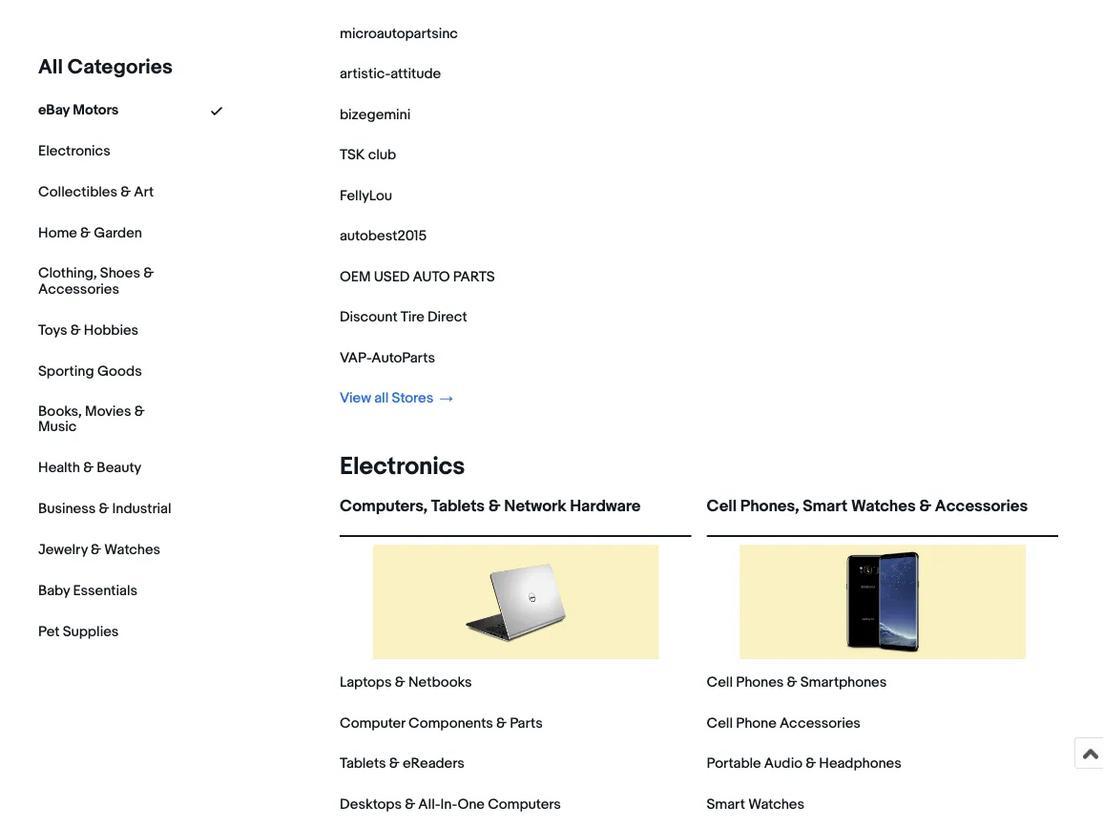 Task type: vqa. For each thing, say whether or not it's contained in the screenshot.
the top gifts
no



Task type: describe. For each thing, give the bounding box(es) containing it.
1 horizontal spatial electronics link
[[332, 452, 465, 482]]

oem
[[340, 268, 371, 285]]

hobbies
[[84, 321, 138, 339]]

0 vertical spatial electronics
[[38, 142, 110, 159]]

computers, tablets & network hardware image
[[458, 545, 573, 660]]

pet supplies
[[38, 624, 119, 641]]

bizegemini
[[340, 106, 411, 123]]

parts
[[510, 715, 543, 732]]

microautopartsinc
[[340, 25, 458, 42]]

autobest2015
[[340, 228, 427, 245]]

& inside clothing, shoes & accessories
[[143, 264, 154, 282]]

clothing,
[[38, 264, 97, 282]]

baby
[[38, 583, 70, 600]]

attitude
[[391, 65, 441, 83]]

1 vertical spatial tablets
[[340, 755, 386, 773]]

home & garden
[[38, 224, 142, 241]]

netbooks
[[408, 674, 472, 691]]

smartphones
[[800, 674, 887, 691]]

computer components & parts
[[340, 715, 543, 732]]

& inside books, movies & music
[[134, 403, 145, 420]]

ebay motors
[[38, 101, 119, 118]]

laptops
[[340, 674, 392, 691]]

business
[[38, 501, 96, 518]]

sporting
[[38, 362, 94, 380]]

health
[[38, 460, 80, 477]]

health & beauty
[[38, 460, 141, 477]]

collectibles & art
[[38, 183, 154, 200]]

discount tire direct
[[340, 309, 467, 326]]

all categories
[[38, 54, 173, 79]]

beauty
[[97, 460, 141, 477]]

goods
[[97, 362, 142, 380]]

1 vertical spatial watches
[[104, 542, 160, 559]]

artistic-
[[340, 65, 391, 83]]

cell phones, smart watches & accessories
[[707, 496, 1028, 516]]

all
[[374, 390, 389, 407]]

cell for cell phones, smart watches & accessories
[[707, 496, 737, 516]]

1 vertical spatial electronics
[[340, 452, 465, 482]]

cell for cell phones & smartphones
[[707, 674, 733, 691]]

0 vertical spatial smart
[[803, 496, 848, 516]]

view
[[340, 390, 371, 407]]

sporting goods
[[38, 362, 142, 380]]

autoparts
[[372, 349, 435, 367]]

desktops
[[340, 796, 402, 813]]

phone
[[736, 715, 777, 732]]

artistic-attitude link
[[340, 65, 441, 83]]

jewelry
[[38, 542, 88, 559]]

motors
[[73, 101, 119, 118]]

pet
[[38, 624, 60, 641]]

one
[[458, 796, 485, 813]]

desktops & all-in-one computers link
[[340, 796, 561, 813]]

business & industrial
[[38, 501, 171, 518]]

discount tire direct link
[[340, 309, 467, 326]]

cell phones, smart watches & accessories link
[[707, 496, 1058, 532]]

industrial
[[112, 501, 171, 518]]

view all stores link
[[340, 390, 453, 407]]

parts
[[453, 268, 495, 285]]

pet supplies link
[[38, 624, 119, 641]]

portable audio & headphones link
[[707, 755, 902, 773]]

clothing, shoes & accessories link
[[38, 264, 172, 298]]

ereaders
[[403, 755, 465, 773]]

vap-autoparts link
[[340, 349, 435, 367]]

tablets inside computers, tablets & network hardware "link"
[[431, 496, 485, 516]]

desktops & all-in-one computers
[[340, 796, 561, 813]]

art
[[134, 183, 154, 200]]

view all stores
[[340, 390, 437, 407]]

all-
[[418, 796, 440, 813]]

fellylou
[[340, 187, 392, 204]]

tablets & ereaders
[[340, 755, 465, 773]]

tablets & ereaders link
[[340, 755, 465, 773]]

direct
[[428, 309, 467, 326]]

tsk club
[[340, 147, 396, 164]]

business & industrial link
[[38, 501, 171, 518]]

books,
[[38, 403, 82, 420]]

jewelry & watches link
[[38, 542, 160, 559]]

jewelry & watches
[[38, 542, 160, 559]]

phones
[[736, 674, 784, 691]]

oem used auto parts
[[340, 268, 495, 285]]



Task type: locate. For each thing, give the bounding box(es) containing it.
club
[[368, 147, 396, 164]]

1 horizontal spatial smart
[[803, 496, 848, 516]]

tablets
[[431, 496, 485, 516], [340, 755, 386, 773]]

electronics link up "computers,"
[[332, 452, 465, 482]]

0 vertical spatial tablets
[[431, 496, 485, 516]]

auto
[[413, 268, 450, 285]]

& inside "link"
[[488, 496, 501, 516]]

headphones
[[819, 755, 902, 773]]

2 cell from the top
[[707, 674, 733, 691]]

collectibles & art link
[[38, 183, 154, 200]]

garden
[[94, 224, 142, 241]]

tablets right "computers,"
[[431, 496, 485, 516]]

cell inside cell phones, smart watches & accessories link
[[707, 496, 737, 516]]

smart down the portable
[[707, 796, 745, 813]]

1 cell from the top
[[707, 496, 737, 516]]

tablets up desktops
[[340, 755, 386, 773]]

2 horizontal spatial accessories
[[935, 496, 1028, 516]]

autobest2015 link
[[340, 228, 427, 245]]

essentials
[[73, 583, 137, 600]]

cell phone accessories link
[[707, 715, 861, 732]]

smart watches link
[[707, 796, 805, 813]]

computers, tablets & network hardware link
[[340, 496, 691, 532]]

music
[[38, 419, 77, 436]]

3 cell from the top
[[707, 715, 733, 732]]

laptops & netbooks
[[340, 674, 472, 691]]

watches
[[851, 496, 916, 516], [104, 542, 160, 559], [748, 796, 805, 813]]

1 vertical spatial electronics link
[[332, 452, 465, 482]]

0 vertical spatial watches
[[851, 496, 916, 516]]

electronics link
[[38, 142, 110, 159], [332, 452, 465, 482]]

cell phone accessories
[[707, 715, 861, 732]]

cell phones, smart watches & accessories image
[[825, 545, 940, 660]]

computer components & parts link
[[340, 715, 543, 732]]

2 horizontal spatial watches
[[851, 496, 916, 516]]

tire
[[401, 309, 425, 326]]

smart right phones,
[[803, 496, 848, 516]]

categories
[[68, 54, 173, 79]]

0 horizontal spatial electronics
[[38, 142, 110, 159]]

fellylou link
[[340, 187, 392, 204]]

microautopartsinc link
[[340, 25, 458, 42]]

used
[[374, 268, 410, 285]]

1 horizontal spatial watches
[[748, 796, 805, 813]]

in-
[[440, 796, 458, 813]]

electronics
[[38, 142, 110, 159], [340, 452, 465, 482]]

bizegemini link
[[340, 106, 411, 123]]

accessories inside clothing, shoes & accessories
[[38, 280, 119, 298]]

computer
[[340, 715, 405, 732]]

books, movies & music link
[[38, 403, 172, 436]]

toys
[[38, 321, 67, 339]]

ebay motors link
[[38, 101, 119, 118]]

cell left "phones"
[[707, 674, 733, 691]]

portable
[[707, 755, 761, 773]]

home
[[38, 224, 77, 241]]

books, movies & music
[[38, 403, 145, 436]]

cell
[[707, 496, 737, 516], [707, 674, 733, 691], [707, 715, 733, 732]]

electronics up "computers,"
[[340, 452, 465, 482]]

stores
[[392, 390, 434, 407]]

computers
[[488, 796, 561, 813]]

2 vertical spatial accessories
[[780, 715, 861, 732]]

computers,
[[340, 496, 428, 516]]

health & beauty link
[[38, 460, 141, 477]]

1 vertical spatial cell
[[707, 674, 733, 691]]

baby essentials
[[38, 583, 137, 600]]

smart watches
[[707, 796, 805, 813]]

shoes
[[100, 264, 140, 282]]

electronics link up collectibles
[[38, 142, 110, 159]]

&
[[120, 183, 131, 200], [80, 224, 91, 241], [143, 264, 154, 282], [70, 321, 81, 339], [134, 403, 145, 420], [83, 460, 94, 477], [488, 496, 501, 516], [919, 496, 932, 516], [99, 501, 109, 518], [91, 542, 101, 559], [395, 674, 405, 691], [787, 674, 797, 691], [496, 715, 507, 732], [389, 755, 400, 773], [806, 755, 816, 773], [405, 796, 415, 813]]

1 horizontal spatial accessories
[[780, 715, 861, 732]]

0 horizontal spatial accessories
[[38, 280, 119, 298]]

laptops & netbooks link
[[340, 674, 472, 691]]

tsk
[[340, 147, 365, 164]]

baby essentials link
[[38, 583, 137, 600]]

discount
[[340, 309, 398, 326]]

all
[[38, 54, 63, 79]]

1 horizontal spatial electronics
[[340, 452, 465, 482]]

computers, tablets & network hardware
[[340, 496, 641, 516]]

0 vertical spatial cell
[[707, 496, 737, 516]]

0 horizontal spatial electronics link
[[38, 142, 110, 159]]

cell left phone
[[707, 715, 733, 732]]

0 horizontal spatial watches
[[104, 542, 160, 559]]

1 horizontal spatial tablets
[[431, 496, 485, 516]]

vap-
[[340, 349, 372, 367]]

tsk club link
[[340, 147, 396, 164]]

0 horizontal spatial smart
[[707, 796, 745, 813]]

toys & hobbies link
[[38, 321, 138, 339]]

toys & hobbies
[[38, 321, 138, 339]]

electronics up collectibles
[[38, 142, 110, 159]]

collectibles
[[38, 183, 117, 200]]

home & garden link
[[38, 224, 142, 241]]

hardware
[[570, 496, 641, 516]]

vap-autoparts
[[340, 349, 435, 367]]

oem used auto parts link
[[340, 268, 495, 285]]

0 horizontal spatial tablets
[[340, 755, 386, 773]]

supplies
[[63, 624, 119, 641]]

cell for cell phone accessories
[[707, 715, 733, 732]]

cell left phones,
[[707, 496, 737, 516]]

cell phones & smartphones link
[[707, 674, 887, 691]]

portable audio & headphones
[[707, 755, 902, 773]]

audio
[[764, 755, 803, 773]]

1 vertical spatial smart
[[707, 796, 745, 813]]

movies
[[85, 403, 131, 420]]

artistic-attitude
[[340, 65, 441, 83]]

phones,
[[740, 496, 799, 516]]

2 vertical spatial cell
[[707, 715, 733, 732]]

ebay
[[38, 101, 70, 118]]

network
[[504, 496, 566, 516]]

0 vertical spatial electronics link
[[38, 142, 110, 159]]

0 vertical spatial accessories
[[38, 280, 119, 298]]

2 vertical spatial watches
[[748, 796, 805, 813]]

1 vertical spatial accessories
[[935, 496, 1028, 516]]

accessories
[[38, 280, 119, 298], [935, 496, 1028, 516], [780, 715, 861, 732]]



